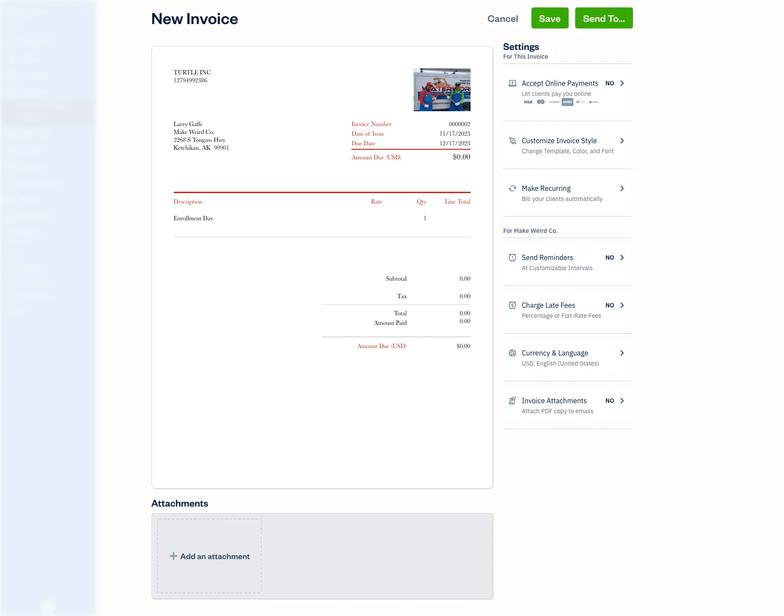 Task type: vqa. For each thing, say whether or not it's contained in the screenshot.
Late
yes



Task type: locate. For each thing, give the bounding box(es) containing it.
attachments
[[547, 397, 588, 405], [151, 497, 208, 509]]

1 vertical spatial amount
[[374, 319, 395, 327]]

pay
[[552, 90, 562, 98]]

amount due ( usd ) down total amount paid
[[358, 343, 407, 350]]

let
[[522, 90, 531, 98]]

copy
[[555, 408, 568, 415]]

due down the 'due date'
[[374, 154, 385, 161]]

and
[[591, 147, 601, 155]]

1 vertical spatial weird
[[531, 227, 548, 235]]

total inside total amount paid
[[394, 310, 407, 317]]

make up "bill"
[[522, 184, 539, 193]]

latereminders image
[[509, 252, 517, 263]]

no
[[606, 79, 615, 87], [606, 254, 615, 262], [606, 302, 615, 309], [606, 397, 615, 405]]

amount down the 'due date'
[[352, 154, 372, 161]]

0 horizontal spatial attachments
[[151, 497, 208, 509]]

due
[[352, 140, 363, 147], [374, 154, 385, 161], [379, 343, 390, 350]]

4 no from the top
[[606, 397, 615, 405]]

save
[[540, 12, 561, 24]]

( down total amount paid
[[392, 343, 393, 350]]

make up latereminders icon
[[514, 227, 530, 235]]

make down larry
[[174, 128, 188, 135]]

turtle
[[7, 8, 32, 17], [174, 69, 198, 76]]

for inside settings for this invoice
[[504, 53, 513, 60]]

total up paid
[[394, 310, 407, 317]]

american express image
[[562, 98, 574, 106]]

attach
[[522, 408, 540, 415]]

0 vertical spatial )
[[400, 154, 402, 161]]

0 horizontal spatial inc
[[34, 8, 46, 17]]

save button
[[532, 7, 569, 28]]

send up at on the top of the page
[[522, 253, 538, 262]]

turtle inside turtle inc 12794992386
[[174, 69, 198, 76]]

1 vertical spatial fees
[[589, 312, 602, 320]]

1 horizontal spatial total
[[458, 198, 471, 205]]

let clients pay you online
[[522, 90, 592, 98]]

weird up send reminders
[[531, 227, 548, 235]]

send for send to...
[[584, 12, 606, 24]]

1 vertical spatial clients
[[546, 195, 565, 203]]

currencyandlanguage image
[[509, 348, 517, 359]]

mastercard image
[[536, 98, 547, 106]]

usd down number
[[388, 154, 400, 161]]

date
[[352, 130, 364, 137], [364, 140, 376, 147]]

paintbrush image
[[509, 135, 517, 146]]

0 vertical spatial total
[[458, 198, 471, 205]]

send
[[584, 12, 606, 24], [522, 253, 538, 262]]

settings image
[[7, 308, 94, 315]]

0 vertical spatial usd
[[388, 154, 400, 161]]

new invoice
[[151, 7, 239, 28]]

1 no from the top
[[606, 79, 615, 87]]

0 vertical spatial fees
[[561, 301, 576, 310]]

amount inside total amount paid
[[374, 319, 395, 327]]

0 horizontal spatial co.
[[206, 128, 215, 135]]

Enter an Item Name text field
[[174, 214, 339, 222]]

0 horizontal spatial fees
[[561, 301, 576, 310]]

1 vertical spatial date
[[364, 140, 376, 147]]

(
[[386, 154, 388, 161], [392, 343, 393, 350]]

0 vertical spatial weird
[[189, 128, 204, 135]]

1 horizontal spatial fees
[[589, 312, 602, 320]]

usd,
[[522, 360, 536, 368]]

make
[[174, 128, 188, 135], [522, 184, 539, 193], [514, 227, 530, 235]]

send left to...
[[584, 12, 606, 24]]

0 horizontal spatial weird
[[189, 128, 204, 135]]

$0.00 down 12/17/2023
[[453, 153, 471, 161]]

you
[[563, 90, 573, 98]]

3 chevronright image from the top
[[618, 252, 626, 263]]

to...
[[608, 12, 626, 24]]

report image
[[6, 229, 16, 238]]

1 horizontal spatial inc
[[200, 69, 211, 76]]

weird down gaffe
[[189, 128, 204, 135]]

1 0.00 from the top
[[460, 275, 471, 282]]

( down number
[[386, 154, 388, 161]]

amount down total amount paid
[[358, 343, 378, 350]]

tax
[[398, 293, 407, 300]]

plus image
[[169, 552, 179, 561]]

0 horizontal spatial turtle
[[7, 8, 32, 17]]

attach pdf copy to emails
[[522, 408, 594, 415]]

customize
[[522, 136, 555, 145]]

co. up tongass
[[206, 128, 215, 135]]

2 no from the top
[[606, 254, 615, 262]]

0 vertical spatial $0.00
[[453, 153, 471, 161]]

amount left paid
[[374, 319, 395, 327]]

amount due ( usd )
[[352, 154, 402, 161], [358, 343, 407, 350]]

$0.00 down 0.00 0.00
[[457, 343, 471, 350]]

send to... button
[[576, 7, 634, 28]]

for
[[504, 53, 513, 60], [504, 227, 513, 235]]

no for charge late fees
[[606, 302, 615, 309]]

0 vertical spatial amount due ( usd )
[[352, 154, 402, 161]]

1 vertical spatial (
[[392, 343, 393, 350]]

clients down recurring
[[546, 195, 565, 203]]

automatically
[[566, 195, 603, 203]]

due down total amount paid
[[379, 343, 390, 350]]

1 vertical spatial usd
[[393, 343, 406, 350]]

clients down accept
[[532, 90, 551, 98]]

issue
[[373, 130, 385, 137]]

turtle up 12794992386 at the top left
[[174, 69, 198, 76]]

rate
[[371, 198, 383, 205], [575, 312, 588, 320]]

total right line at the right top
[[458, 198, 471, 205]]

0.00
[[460, 275, 471, 282], [460, 293, 471, 300], [460, 310, 471, 317], [460, 318, 471, 325]]

1 for from the top
[[504, 53, 513, 60]]

0 vertical spatial attachments
[[547, 397, 588, 405]]

online
[[546, 79, 566, 88]]

turtle up owner
[[7, 8, 32, 17]]

1 vertical spatial total
[[394, 310, 407, 317]]

0 vertical spatial amount
[[352, 154, 372, 161]]

(united
[[559, 360, 579, 368]]

1 horizontal spatial (
[[392, 343, 393, 350]]

gaffe
[[189, 121, 203, 128]]

&
[[552, 349, 557, 358]]

Item Quantity text field
[[414, 215, 427, 222]]

1 horizontal spatial attachments
[[547, 397, 588, 405]]

freshbooks image
[[41, 603, 55, 613]]

inc inside turtle inc 12794992386
[[200, 69, 211, 76]]

due down date of issue
[[352, 140, 363, 147]]

1 horizontal spatial rate
[[575, 312, 588, 320]]

date down date of issue
[[364, 140, 376, 147]]

12/17/2023
[[440, 140, 471, 147]]

send reminders
[[522, 253, 574, 262]]

inc inside turtle inc owner
[[34, 8, 46, 17]]

subtotal
[[387, 275, 407, 282]]

delete image
[[416, 86, 453, 94]]

0 vertical spatial send
[[584, 12, 606, 24]]

turtle inside turtle inc owner
[[7, 8, 32, 17]]

1 horizontal spatial co.
[[549, 227, 559, 235]]

Enter an Invoice # text field
[[449, 121, 471, 128]]

2 for from the top
[[504, 227, 513, 235]]

fees up flat-
[[561, 301, 576, 310]]

1 vertical spatial attachments
[[151, 497, 208, 509]]

language
[[559, 349, 589, 358]]

0 horizontal spatial send
[[522, 253, 538, 262]]

6 chevronright image from the top
[[618, 396, 626, 406]]

send to...
[[584, 12, 626, 24]]

fees right flat-
[[589, 312, 602, 320]]

1 horizontal spatial weird
[[531, 227, 548, 235]]

turtle for new invoice
[[7, 8, 32, 17]]

turtle inc owner
[[7, 8, 46, 24]]

1 horizontal spatial turtle
[[174, 69, 198, 76]]

amount
[[352, 154, 372, 161], [374, 319, 395, 327], [358, 343, 378, 350]]

expense image
[[6, 146, 16, 155]]

0 vertical spatial co.
[[206, 128, 215, 135]]

for left this
[[504, 53, 513, 60]]

1 vertical spatial )
[[406, 343, 407, 350]]

accept online payments
[[522, 79, 599, 88]]

your
[[533, 195, 545, 203]]

1 vertical spatial for
[[504, 227, 513, 235]]

99901
[[214, 144, 230, 151]]

chevronright image
[[618, 135, 626, 146], [618, 183, 626, 194], [618, 252, 626, 263], [618, 300, 626, 311], [618, 348, 626, 359], [618, 396, 626, 406]]

for up latereminders icon
[[504, 227, 513, 235]]

inc for new
[[34, 8, 46, 17]]

$0.00
[[453, 153, 471, 161], [457, 343, 471, 350]]

1 vertical spatial turtle
[[174, 69, 198, 76]]

2 vertical spatial amount
[[358, 343, 378, 350]]

settings for this invoice
[[504, 40, 549, 60]]

line
[[445, 198, 457, 205]]

invoice attachments
[[522, 397, 588, 405]]

date left of
[[352, 130, 364, 137]]

0 vertical spatial rate
[[371, 198, 383, 205]]

co. up reminders
[[549, 227, 559, 235]]

1 chevronright image from the top
[[618, 135, 626, 146]]

no for accept online payments
[[606, 79, 615, 87]]

0 vertical spatial (
[[386, 154, 388, 161]]

total amount paid
[[374, 310, 407, 327]]

larry
[[174, 121, 188, 128]]

0 horizontal spatial total
[[394, 310, 407, 317]]

turtle for invoice number
[[174, 69, 198, 76]]

0.00 0.00
[[460, 310, 471, 325]]

paid
[[396, 319, 407, 327]]

usd down paid
[[393, 343, 406, 350]]

1 horizontal spatial send
[[584, 12, 606, 24]]

style
[[582, 136, 598, 145]]

intervals
[[569, 264, 593, 272]]

1 vertical spatial inc
[[200, 69, 211, 76]]

1 vertical spatial send
[[522, 253, 538, 262]]

0 vertical spatial inc
[[34, 8, 46, 17]]

0 vertical spatial make
[[174, 128, 188, 135]]

0 vertical spatial turtle
[[7, 8, 32, 17]]

dashboard image
[[6, 38, 16, 47]]

pdf
[[542, 408, 553, 415]]

Issue date in MM/DD/YYYY format text field
[[414, 130, 478, 137]]

3 no from the top
[[606, 302, 615, 309]]

qty
[[417, 198, 427, 205]]

12/17/2023 button
[[433, 139, 478, 147]]

0 vertical spatial for
[[504, 53, 513, 60]]

visa image
[[522, 98, 534, 106]]

add an attachment
[[180, 552, 250, 562]]

co.
[[206, 128, 215, 135], [549, 227, 559, 235]]

clients
[[532, 90, 551, 98], [546, 195, 565, 203]]

currency
[[522, 349, 551, 358]]

send inside button
[[584, 12, 606, 24]]

reminders
[[540, 253, 574, 262]]

1 vertical spatial rate
[[575, 312, 588, 320]]

0 horizontal spatial rate
[[371, 198, 383, 205]]

amount due ( usd ) down the 'due date'
[[352, 154, 402, 161]]

font
[[602, 147, 615, 155]]



Task type: describe. For each thing, give the bounding box(es) containing it.
invoices image
[[509, 396, 517, 406]]

for make weird co.
[[504, 227, 559, 235]]

2 chevronright image from the top
[[618, 183, 626, 194]]

s
[[188, 136, 191, 143]]

to
[[569, 408, 575, 415]]

apps image
[[7, 252, 94, 259]]

percentage or flat-rate fees
[[522, 312, 602, 320]]

4 0.00 from the top
[[460, 318, 471, 325]]

2 vertical spatial make
[[514, 227, 530, 235]]

payment image
[[6, 129, 16, 138]]

0 horizontal spatial )
[[400, 154, 402, 161]]

1 vertical spatial $0.00
[[457, 343, 471, 350]]

0 vertical spatial date
[[352, 130, 364, 137]]

at
[[522, 264, 528, 272]]

refresh image
[[509, 183, 517, 194]]

charge late fees
[[522, 301, 576, 310]]

line total
[[445, 198, 471, 205]]

onlinesales image
[[509, 78, 517, 89]]

image
[[436, 86, 453, 94]]

apple pay image
[[576, 98, 587, 106]]

number
[[371, 121, 392, 128]]

invoice image
[[6, 88, 16, 97]]

0 vertical spatial clients
[[532, 90, 551, 98]]

cancel
[[488, 12, 519, 24]]

states)
[[580, 360, 600, 368]]

flat-
[[562, 312, 575, 320]]

date of issue
[[352, 130, 385, 137]]

1 vertical spatial amount due ( usd )
[[358, 343, 407, 350]]

this
[[514, 53, 526, 60]]

change template, color, and font
[[522, 147, 615, 155]]

owner
[[7, 18, 23, 24]]

2268
[[174, 136, 186, 143]]

3 0.00 from the top
[[460, 310, 471, 317]]

2 vertical spatial due
[[379, 343, 390, 350]]

payments
[[568, 79, 599, 88]]

bank connections image
[[7, 294, 94, 301]]

turtle inc 12794992386
[[174, 69, 211, 84]]

make recurring
[[522, 184, 571, 193]]

recurring
[[541, 184, 571, 193]]

settings
[[504, 40, 540, 52]]

emails
[[576, 408, 594, 415]]

inc for invoice
[[200, 69, 211, 76]]

english
[[537, 360, 557, 368]]

bill your clients automatically
[[522, 195, 603, 203]]

customizable
[[530, 264, 567, 272]]

template,
[[544, 147, 572, 155]]

add
[[180, 552, 196, 562]]

cancel button
[[480, 7, 527, 28]]

hwy
[[214, 136, 226, 143]]

change
[[522, 147, 543, 155]]

tongass
[[192, 136, 212, 143]]

delete
[[416, 86, 434, 94]]

currency & language
[[522, 349, 589, 358]]

4 chevronright image from the top
[[618, 300, 626, 311]]

online
[[575, 90, 592, 98]]

1 horizontal spatial )
[[406, 343, 407, 350]]

attachment
[[208, 552, 250, 562]]

new
[[151, 7, 183, 28]]

discover image
[[549, 98, 561, 106]]

team members image
[[7, 266, 94, 273]]

or
[[555, 312, 561, 320]]

customize invoice style
[[522, 136, 598, 145]]

estimate image
[[6, 71, 16, 80]]

co. inside larry gaffe make weird co. 2268 s tongass hwy ketchikan, ak  99901
[[206, 128, 215, 135]]

client image
[[6, 55, 16, 64]]

an
[[197, 552, 206, 562]]

larry gaffe make weird co. 2268 s tongass hwy ketchikan, ak  99901
[[174, 121, 230, 151]]

charge
[[522, 301, 544, 310]]

money image
[[6, 196, 16, 205]]

chart image
[[6, 213, 16, 221]]

color,
[[573, 147, 589, 155]]

add an attachment button
[[157, 520, 262, 594]]

1 vertical spatial due
[[374, 154, 385, 161]]

send for send reminders
[[522, 253, 538, 262]]

timer image
[[6, 179, 16, 188]]

percentage
[[522, 312, 553, 320]]

5 chevronright image from the top
[[618, 348, 626, 359]]

due date
[[352, 140, 376, 147]]

invoice number
[[352, 121, 392, 128]]

latefees image
[[509, 300, 517, 311]]

0 horizontal spatial (
[[386, 154, 388, 161]]

make inside larry gaffe make weird co. 2268 s tongass hwy ketchikan, ak  99901
[[174, 128, 188, 135]]

project image
[[6, 163, 16, 171]]

1 vertical spatial co.
[[549, 227, 559, 235]]

late
[[546, 301, 560, 310]]

at customizable intervals
[[522, 264, 593, 272]]

of
[[366, 130, 371, 137]]

main element
[[0, 0, 118, 617]]

invoice inside settings for this invoice
[[528, 53, 549, 60]]

weird inside larry gaffe make weird co. 2268 s tongass hwy ketchikan, ak  99901
[[189, 128, 204, 135]]

bank image
[[589, 98, 601, 106]]

accept
[[522, 79, 544, 88]]

no for send reminders
[[606, 254, 615, 262]]

bill
[[522, 195, 531, 203]]

description
[[174, 198, 202, 205]]

usd, english (united states)
[[522, 360, 600, 368]]

12794992386
[[174, 77, 208, 84]]

no for invoice attachments
[[606, 397, 615, 405]]

1 vertical spatial make
[[522, 184, 539, 193]]

chevronright image
[[618, 78, 626, 89]]

2 0.00 from the top
[[460, 293, 471, 300]]

items and services image
[[7, 280, 94, 287]]

ketchikan,
[[174, 144, 201, 151]]

0 vertical spatial due
[[352, 140, 363, 147]]



